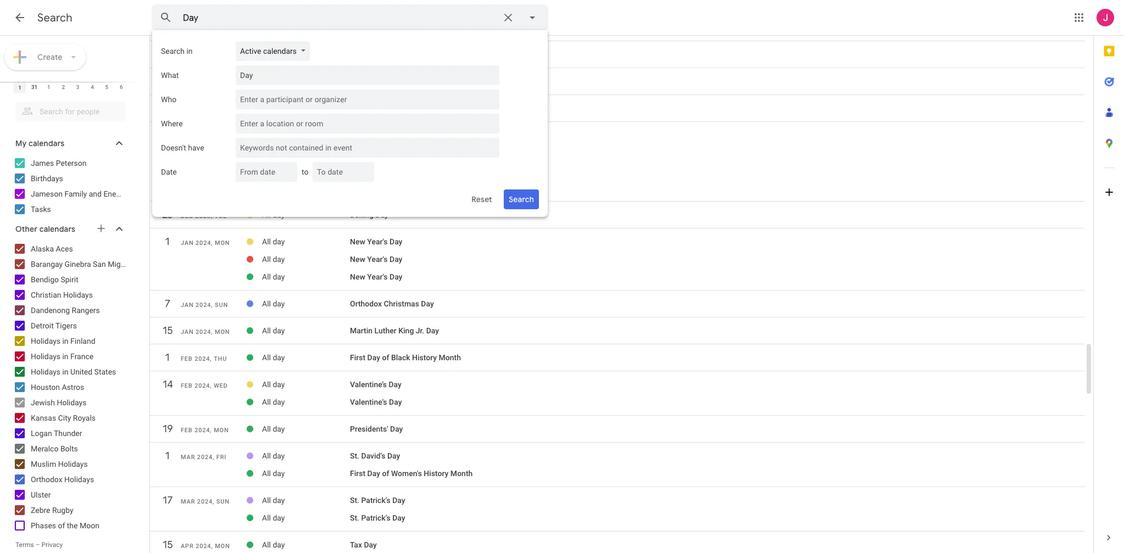 Task type: locate. For each thing, give the bounding box(es) containing it.
0 vertical spatial 1 row
[[150, 232, 1085, 257]]

0 vertical spatial 15 row
[[150, 98, 1085, 124]]

january 5 element
[[100, 81, 113, 94]]

search for search in
[[161, 47, 185, 56]]

22 all day cell from the top
[[262, 510, 350, 527]]

day inside 13 "row"
[[273, 50, 285, 59]]

new year's day for new year's day button related to tenth all day cell from the top
[[350, 237, 403, 246]]

create
[[37, 52, 63, 62]]

6 all day from the top
[[262, 148, 285, 157]]

st. patrick's day up tax day
[[350, 514, 405, 523]]

14 link inside row group
[[158, 375, 178, 395]]

23 all from the top
[[262, 541, 271, 550]]

3 feb from the top
[[181, 427, 193, 434]]

spirit
[[61, 275, 78, 284]]

0 vertical spatial hanukkah
[[350, 77, 385, 86]]

0 horizontal spatial and
[[89, 190, 102, 198]]

15 link down 7 link
[[158, 321, 178, 341]]

1 vertical spatial 2023
[[195, 213, 211, 220]]

0 vertical spatial new year's day button
[[350, 237, 403, 246]]

search image
[[155, 7, 177, 29]]

, down jan 2024 , sun
[[211, 329, 213, 336]]

all day cell for 'christmas day' button in 25 row
[[262, 126, 350, 144]]

sun inside 17 row
[[216, 499, 230, 506]]

17 link
[[158, 491, 178, 511]]

1 (day from the top
[[387, 77, 402, 86]]

1 down 26
[[165, 236, 170, 248]]

christmas day button down keywords not contained in event text field
[[350, 166, 400, 175]]

2 vertical spatial year's
[[367, 273, 388, 281]]

search right go back image
[[37, 11, 72, 25]]

2023 for dec 2023 , tue
[[195, 213, 211, 220]]

apr
[[181, 543, 194, 550]]

25 row
[[150, 125, 1085, 151]]

2024 down "dec 2023 , tue"
[[196, 240, 211, 247]]

aces
[[56, 245, 73, 253]]

14 link for hanukkah
[[158, 71, 178, 91]]

2024 inside 19 row
[[195, 427, 210, 434]]

1 vertical spatial 14 link
[[158, 375, 178, 395]]

jan down "dec 2023 , tue"
[[181, 240, 194, 247]]

orthodox christmas day button
[[350, 300, 434, 308]]

valentine's day
[[350, 398, 402, 407]]

who
[[161, 95, 177, 104]]

cell for 13 "row"
[[350, 46, 1080, 63]]

2 14 row from the top
[[150, 375, 1085, 400]]

1 left feb 2024 , thu on the left bottom of the page
[[165, 352, 170, 364]]

0 vertical spatial (day
[[387, 77, 402, 86]]

3 all day from the top
[[262, 77, 285, 86]]

1 row down 26 row
[[150, 232, 1085, 257]]

mar for 17
[[181, 499, 195, 506]]

2023 inside 26 row
[[195, 213, 211, 220]]

0 vertical spatial st.
[[350, 452, 360, 461]]

20 all day cell from the top
[[262, 465, 350, 483]]

7 row
[[150, 294, 1085, 319]]

hanukkah up enter a location or room text box
[[350, 104, 385, 113]]

in down holidays in finland
[[62, 352, 68, 361]]

13 row
[[150, 45, 1085, 70]]

moon
[[80, 522, 99, 530]]

6 all day cell from the top
[[262, 144, 350, 162]]

, for orthodox christmas day
[[211, 302, 213, 309]]

mon right apr at the left bottom of page
[[215, 543, 230, 550]]

0 vertical spatial year's
[[367, 237, 388, 246]]

15 row up 25 row in the top of the page
[[150, 98, 1085, 124]]

19 day from the top
[[273, 452, 285, 461]]

0 vertical spatial 14 row
[[150, 71, 1085, 97]]

6 all from the top
[[262, 148, 271, 157]]

christmas day button down enter a location or room text box
[[350, 148, 400, 157]]

21 all from the top
[[262, 496, 271, 505]]

martin luther king jr. day
[[350, 327, 439, 335]]

new inside 1 row
[[350, 237, 365, 246]]

where
[[161, 119, 183, 128]]

, for tax day
[[211, 543, 213, 550]]

1 vertical spatial dec
[[181, 213, 193, 220]]

3 15 from the top
[[162, 539, 172, 551]]

19 all day from the top
[[262, 452, 285, 461]]

san
[[93, 260, 106, 269]]

1 new year's day button from the top
[[350, 237, 403, 246]]

2024 right the 17 link
[[197, 499, 213, 506]]

houston astros
[[31, 383, 84, 392]]

valentine's day button
[[350, 380, 402, 389]]

0 vertical spatial calendars
[[263, 47, 297, 56]]

day inside 26 row
[[273, 211, 285, 219]]

0 vertical spatial patrick's
[[361, 496, 391, 505]]

christmas down enter a location or room text box
[[350, 148, 385, 157]]

9 all day cell from the top
[[262, 206, 350, 224]]

dec
[[181, 52, 193, 59], [181, 213, 193, 220]]

1 all day from the top
[[262, 23, 285, 32]]

0 vertical spatial mar
[[181, 454, 195, 461]]

1 vertical spatial year's
[[367, 255, 388, 264]]

1 vertical spatial 14 row
[[150, 375, 1085, 400]]

, inside 17 row
[[213, 499, 215, 506]]

21 all day cell from the top
[[262, 492, 350, 510]]

1 for first
[[165, 352, 170, 364]]

all day cell inside 7 row
[[262, 295, 350, 313]]

1 vertical spatial 15 row
[[150, 321, 1085, 346]]

in for holidays in united states
[[62, 368, 68, 377]]

0 horizontal spatial orthodox
[[31, 475, 62, 484]]

in right 13 link
[[187, 47, 193, 56]]

13 link
[[158, 45, 178, 64]]

0 vertical spatial 1 row group
[[150, 232, 1085, 291]]

18 all day cell from the top
[[262, 421, 350, 438]]

jan for 7
[[181, 302, 194, 309]]

sun inside 7 row
[[215, 302, 228, 309]]

1 15 row from the top
[[150, 98, 1085, 124]]

history inside 1 row
[[412, 353, 437, 362]]

2 st. from the top
[[350, 496, 360, 505]]

4 christmas day button from the top
[[350, 184, 400, 192]]

mon down tue at left
[[215, 240, 230, 247]]

8 day from the top
[[273, 184, 285, 192]]

15 down 7
[[162, 325, 172, 337]]

2023 right 'search in'
[[195, 52, 211, 59]]

detroit
[[31, 322, 54, 330]]

search up what
[[161, 47, 185, 56]]

cell
[[241, 19, 262, 36], [350, 19, 1080, 36], [350, 46, 1080, 63]]

holidays down detroit
[[31, 337, 60, 346]]

1 row down 19 row
[[150, 446, 1085, 472]]

1 feb from the top
[[181, 356, 193, 363]]

1 row group down 26 row
[[150, 232, 1085, 291]]

2024 for st. david's day
[[197, 454, 213, 461]]

1 st. from the top
[[350, 452, 360, 461]]

st. patrick's day button for 17 row at bottom
[[350, 496, 405, 505]]

new year's day button
[[350, 237, 403, 246], [350, 255, 403, 264], [350, 273, 403, 281]]

all day cell inside 17 row
[[262, 492, 350, 510]]

1 row up 14 row group
[[150, 348, 1085, 373]]

0 vertical spatial new
[[350, 237, 365, 246]]

9 all day from the top
[[262, 211, 285, 219]]

all day row
[[150, 19, 1085, 43]]

sun down fri
[[216, 499, 230, 506]]

19 all day cell from the top
[[262, 447, 350, 465]]

christmas day down enter a location or room text box
[[350, 148, 400, 157]]

1 vertical spatial st.
[[350, 496, 360, 505]]

2024 inside 7 row
[[196, 302, 211, 309]]

2 vertical spatial jan
[[181, 329, 194, 336]]

mon inside 1 row group
[[215, 240, 230, 247]]

feb down feb 2024 , thu on the left bottom of the page
[[181, 383, 193, 390]]

of for black
[[382, 353, 389, 362]]

all day cell inside 13 "row"
[[262, 46, 350, 63]]

, up apr 2024 , mon
[[213, 499, 215, 506]]

holidays in finland
[[31, 337, 95, 346]]

26 row
[[150, 205, 1085, 230]]

1 year's from the top
[[367, 237, 388, 246]]

patrick's
[[361, 496, 391, 505], [361, 514, 391, 523]]

hanukkah inside 15 row
[[350, 104, 385, 113]]

0 vertical spatial sun
[[215, 302, 228, 309]]

1 vertical spatial mar
[[181, 499, 195, 506]]

1 vertical spatial jan
[[181, 302, 194, 309]]

sun for 17
[[216, 499, 230, 506]]

1 horizontal spatial search
[[161, 47, 185, 56]]

holidays down the muslim holidays
[[64, 475, 94, 484]]

8)
[[404, 104, 411, 113]]

all inside 19 row
[[262, 425, 271, 434]]

first day of black history month
[[350, 353, 461, 362]]

1 link left feb 2024 , thu on the left bottom of the page
[[158, 348, 178, 368]]

st. patrick's day for 17 row at bottom
[[350, 496, 405, 505]]

king
[[399, 327, 414, 335]]

1 vertical spatial history
[[424, 469, 449, 478]]

2 day from the top
[[273, 50, 285, 59]]

st. patrick's day button down the women's
[[350, 496, 405, 505]]

2 vertical spatial 1 link
[[158, 446, 178, 466]]

first inside 1 row group
[[350, 469, 366, 478]]

tasks
[[31, 205, 51, 214]]

0 vertical spatial 14
[[162, 75, 172, 87]]

15 link left apr at the left bottom of page
[[158, 535, 178, 554]]

13 day from the top
[[273, 300, 285, 308]]

new for 13th all day cell from the bottom of the page
[[350, 255, 365, 264]]

orthodox inside 7 row
[[350, 300, 382, 308]]

1 vertical spatial 1 row
[[150, 348, 1085, 373]]

of down st. david's day button
[[382, 469, 389, 478]]

first
[[350, 353, 366, 362], [350, 469, 366, 478]]

month
[[439, 353, 461, 362], [451, 469, 473, 478]]

14 row up 19 row
[[150, 375, 1085, 400]]

14 up who
[[162, 75, 172, 87]]

day inside 17 row
[[393, 496, 405, 505]]

, inside 19 row
[[210, 427, 212, 434]]

21 day from the top
[[273, 496, 285, 505]]

tab list
[[1094, 36, 1125, 523]]

3 new year's day from the top
[[350, 273, 403, 281]]

doesn't
[[161, 143, 186, 152]]

1 15 link from the top
[[158, 98, 178, 118]]

15 row down 17 row group
[[150, 535, 1085, 554]]

st.
[[350, 452, 360, 461], [350, 496, 360, 505], [350, 514, 360, 523]]

, for st. patrick's day
[[213, 499, 215, 506]]

jan 2024 , mon inside 15 row
[[181, 329, 230, 336]]

mon inside 19 row
[[214, 427, 229, 434]]

1 down 19
[[165, 450, 170, 462]]

1 day from the top
[[273, 23, 285, 32]]

new year's day inside 1 row
[[350, 237, 403, 246]]

alaska
[[31, 245, 54, 253]]

3 christmas day button from the top
[[350, 166, 400, 175]]

Keywords contained in event text field
[[240, 65, 491, 85]]

all day cell for first day of women's history month "button"
[[262, 465, 350, 483]]

1 vertical spatial 15 link
[[158, 321, 178, 341]]

dec inside 13 "row"
[[181, 52, 193, 59]]

2 vertical spatial of
[[58, 522, 65, 530]]

logan
[[31, 429, 52, 438]]

all day cell for st. patrick's day button corresponding to 17 row group
[[262, 510, 350, 527]]

13 all day from the top
[[262, 300, 285, 308]]

1 vertical spatial new
[[350, 255, 365, 264]]

1 all from the top
[[262, 23, 271, 32]]

history right the women's
[[424, 469, 449, 478]]

orthodox inside other calendars list
[[31, 475, 62, 484]]

0 horizontal spatial search
[[37, 11, 72, 25]]

in down holidays in france
[[62, 368, 68, 377]]

christmas up king
[[384, 300, 419, 308]]

st. inside 1 row group
[[350, 452, 360, 461]]

hanukkah (day 7)
[[350, 77, 411, 86]]

orthodox down muslim
[[31, 475, 62, 484]]

15 row
[[150, 98, 1085, 124], [150, 321, 1085, 346], [150, 535, 1085, 554]]

all day cell inside 19 row
[[262, 421, 350, 438]]

2024 inside 14 row group
[[195, 383, 210, 390]]

2024 up feb 2024 , thu on the left bottom of the page
[[196, 329, 211, 336]]

detroit tigers
[[31, 322, 77, 330]]

0 vertical spatial first
[[350, 353, 366, 362]]

, for new year's day
[[211, 240, 213, 247]]

2 first from the top
[[350, 469, 366, 478]]

14
[[162, 75, 172, 87], [162, 379, 172, 391]]

terms
[[15, 541, 34, 549]]

new for tenth all day cell from the top
[[350, 237, 365, 246]]

1 vertical spatial 14
[[162, 379, 172, 391]]

christmas day button up boxing day
[[350, 184, 400, 192]]

, inside 14 row group
[[210, 383, 212, 390]]

6 day from the top
[[273, 148, 285, 157]]

calendars for active calendars
[[263, 47, 297, 56]]

day inside 19 row
[[390, 425, 403, 434]]

all day cell
[[262, 19, 350, 36], [262, 46, 350, 63], [262, 73, 350, 90], [262, 99, 350, 117], [262, 126, 350, 144], [262, 144, 350, 162], [262, 162, 350, 179], [262, 179, 350, 197], [262, 206, 350, 224], [262, 233, 350, 251], [262, 251, 350, 268], [262, 268, 350, 286], [262, 295, 350, 313], [262, 322, 350, 340], [262, 349, 350, 367], [262, 376, 350, 394], [262, 394, 350, 411], [262, 421, 350, 438], [262, 447, 350, 465], [262, 465, 350, 483], [262, 492, 350, 510], [262, 510, 350, 527], [262, 537, 350, 554]]

2 all day cell from the top
[[262, 46, 350, 63]]

james
[[31, 159, 54, 168]]

christmas day up boxing day
[[350, 184, 400, 192]]

1 mar from the top
[[181, 454, 195, 461]]

0 vertical spatial 14 link
[[158, 71, 178, 91]]

1 st. patrick's day button from the top
[[350, 496, 405, 505]]

1 vertical spatial feb
[[181, 383, 193, 390]]

jan
[[181, 240, 194, 247], [181, 302, 194, 309], [181, 329, 194, 336]]

new year's day button for 12th all day cell
[[350, 273, 403, 281]]

, down "dec 2023 , tue"
[[211, 240, 213, 247]]

all inside 7 row
[[262, 300, 271, 308]]

all day cell inside 26 row
[[262, 206, 350, 224]]

0 vertical spatial search
[[37, 11, 72, 25]]

7 day from the top
[[273, 166, 285, 175]]

2 vertical spatial 15
[[162, 539, 172, 551]]

patrick's down st. david's day
[[361, 496, 391, 505]]

go back image
[[13, 11, 26, 24]]

13 all day cell from the top
[[262, 295, 350, 313]]

patrick's inside 17 row
[[361, 496, 391, 505]]

new year's day button for tenth all day cell from the top
[[350, 237, 403, 246]]

mar inside 17 row
[[181, 499, 195, 506]]

and right family
[[89, 190, 102, 198]]

18 all from the top
[[262, 425, 271, 434]]

(day inside 15 row
[[387, 104, 402, 113]]

dec inside 26 row
[[181, 213, 193, 220]]

(day left '8)'
[[387, 104, 402, 113]]

2024 inside 17 row
[[197, 499, 213, 506]]

january 6 element
[[115, 81, 128, 94]]

2 dec from the top
[[181, 213, 193, 220]]

history inside 1 row group
[[424, 469, 449, 478]]

privacy link
[[42, 541, 63, 549]]

st. patrick's day inside 17 row
[[350, 496, 405, 505]]

all day cell for st. david's day button
[[262, 447, 350, 465]]

2 and from the left
[[152, 190, 164, 198]]

brawl
[[166, 190, 185, 198]]

jan 2024 , sun
[[181, 302, 228, 309]]

all day cell for first day of black history month 'button'
[[262, 349, 350, 367]]

2 vertical spatial new
[[350, 273, 365, 281]]

all day inside 26 row
[[262, 211, 285, 219]]

(day left 7)
[[387, 77, 402, 86]]

day
[[387, 131, 400, 140], [387, 148, 400, 157], [387, 166, 400, 175], [387, 184, 400, 192], [376, 211, 389, 219], [390, 237, 403, 246], [390, 255, 403, 264], [390, 273, 403, 281], [421, 300, 434, 308], [426, 327, 439, 335], [367, 353, 380, 362], [389, 380, 402, 389], [389, 398, 402, 407], [390, 425, 403, 434], [388, 452, 400, 461], [367, 469, 380, 478], [393, 496, 405, 505], [393, 514, 405, 523], [364, 541, 377, 550]]

2 1 link from the top
[[158, 348, 178, 368]]

0 vertical spatial month
[[439, 353, 461, 362]]

cell inside 13 "row"
[[350, 46, 1080, 63]]

jan inside 7 row
[[181, 302, 194, 309]]

1 horizontal spatial and
[[152, 190, 164, 198]]

christian
[[31, 291, 61, 300]]

hanukkah
[[350, 77, 385, 86], [350, 104, 385, 113]]

mon up thu
[[215, 329, 230, 336]]

0 vertical spatial jan 2024 , mon
[[181, 240, 230, 247]]

new year's day for new year's day button corresponding to 13th all day cell from the bottom of the page
[[350, 255, 403, 264]]

all day cell for st. patrick's day button inside 17 row
[[262, 492, 350, 510]]

jan 2024 , mon inside 1 row group
[[181, 240, 230, 247]]

united
[[70, 368, 92, 377]]

new year's day button for 13th all day cell from the bottom of the page
[[350, 255, 403, 264]]

in
[[187, 47, 193, 56], [62, 337, 68, 346], [62, 352, 68, 361], [62, 368, 68, 377]]

patrick's up tax day
[[361, 514, 391, 523]]

zebre rugby
[[31, 506, 73, 515]]

0 vertical spatial 1 link
[[158, 232, 178, 252]]

14 link up who
[[158, 71, 178, 91]]

mar right the 17 link
[[181, 499, 195, 506]]

my
[[15, 139, 27, 148]]

1 vertical spatial 1 row group
[[150, 446, 1085, 488]]

1 14 link from the top
[[158, 71, 178, 91]]

mar
[[181, 454, 195, 461], [181, 499, 195, 506]]

3 year's from the top
[[367, 273, 388, 281]]

holidays down astros
[[57, 399, 87, 407]]

0 vertical spatial 15 link
[[158, 98, 178, 118]]

st. patrick's day button for 17 row group
[[350, 514, 405, 523]]

all day cell for martin luther king jr. day button
[[262, 322, 350, 340]]

row
[[13, 81, 129, 94]]

, inside 7 row
[[211, 302, 213, 309]]

christmas inside 25 row
[[350, 131, 385, 140]]

orthodox up the martin
[[350, 300, 382, 308]]

2 vertical spatial new year's day button
[[350, 273, 403, 281]]

history right black
[[412, 353, 437, 362]]

all day inside 25 row
[[262, 131, 285, 140]]

2024 right apr at the left bottom of page
[[196, 543, 211, 550]]

2 vertical spatial st.
[[350, 514, 360, 523]]

feb inside 14 row group
[[181, 383, 193, 390]]

2 vertical spatial 15 link
[[158, 535, 178, 554]]

january 4 element
[[86, 81, 99, 94]]

0 vertical spatial 15
[[162, 102, 172, 114]]

and right bbq
[[152, 190, 164, 198]]

feb up the feb 2024 , wed
[[181, 356, 193, 363]]

christmas up boxing day
[[350, 184, 385, 192]]

2023 left tue at left
[[195, 213, 211, 220]]

search for search
[[37, 11, 72, 25]]

14 row down 13 "row"
[[150, 71, 1085, 97]]

first down david's
[[350, 469, 366, 478]]

15 for tax day
[[162, 539, 172, 551]]

0 vertical spatial new year's day
[[350, 237, 403, 246]]

14 row group
[[150, 375, 1085, 416]]

1 vertical spatial orthodox
[[31, 475, 62, 484]]

2 new year's day button from the top
[[350, 255, 403, 264]]

2 st. patrick's day from the top
[[350, 514, 405, 523]]

1 vertical spatial calendars
[[29, 139, 65, 148]]

6
[[120, 84, 123, 90]]

holidays up rangers
[[63, 291, 93, 300]]

2024 left wed
[[195, 383, 210, 390]]

17 row group
[[150, 491, 1085, 532]]

2023 inside 13 "row"
[[195, 52, 211, 59]]

None search field
[[152, 4, 549, 217], [0, 97, 136, 121], [152, 4, 549, 217]]

, left tue at left
[[211, 213, 213, 220]]

21 all day from the top
[[262, 496, 285, 505]]

1 vertical spatial st. patrick's day button
[[350, 514, 405, 523]]

17 all day cell from the top
[[262, 394, 350, 411]]

finland
[[70, 337, 95, 346]]

christmas day down keywords not contained in event text field
[[350, 166, 400, 175]]

1 and from the left
[[89, 190, 102, 198]]

11 day from the top
[[273, 255, 285, 264]]

dec for dec 2023 , tue
[[181, 213, 193, 220]]

13
[[162, 48, 172, 60]]

mon up fri
[[214, 427, 229, 434]]

2 hanukkah from the top
[[350, 104, 385, 113]]

2 vertical spatial feb
[[181, 427, 193, 434]]

holidays
[[63, 291, 93, 300], [31, 337, 60, 346], [31, 352, 60, 361], [31, 368, 60, 377], [57, 399, 87, 407], [58, 460, 88, 469], [64, 475, 94, 484]]

Enter a location or room text field
[[240, 114, 491, 134]]

0 vertical spatial feb
[[181, 356, 193, 363]]

peterson
[[56, 159, 87, 168]]

first for first day of women's history month
[[350, 469, 366, 478]]

14 for hanukkah
[[162, 75, 172, 87]]

4 all day cell from the top
[[262, 99, 350, 117]]

my calendars list
[[2, 154, 185, 218]]

1 vertical spatial month
[[451, 469, 473, 478]]

25 row group
[[150, 125, 1085, 202]]

2 christmas day button from the top
[[350, 148, 400, 157]]

1 st. patrick's day from the top
[[350, 496, 405, 505]]

st. patrick's day button
[[350, 496, 405, 505], [350, 514, 405, 523]]

of for women's
[[382, 469, 389, 478]]

2 new year's day from the top
[[350, 255, 403, 264]]

2024 left thu
[[195, 356, 210, 363]]

presidents' day
[[350, 425, 403, 434]]

1 15 from the top
[[162, 102, 172, 114]]

all inside 17 row
[[262, 496, 271, 505]]

10 all from the top
[[262, 237, 271, 246]]

2024 left fri
[[197, 454, 213, 461]]

1 horizontal spatial orthodox
[[350, 300, 382, 308]]

5 all day from the top
[[262, 131, 285, 140]]

2 vertical spatial calendars
[[39, 224, 75, 234]]

and
[[89, 190, 102, 198], [152, 190, 164, 198]]

3 new from the top
[[350, 273, 365, 281]]

ginebra
[[65, 260, 91, 269]]

3 1 link from the top
[[158, 446, 178, 466]]

all day cell for third 'christmas day' button
[[262, 162, 350, 179]]

tax
[[350, 541, 362, 550]]

14 link left the feb 2024 , wed
[[158, 375, 178, 395]]

day inside 19 row
[[273, 425, 285, 434]]

15 link for tax
[[158, 535, 178, 554]]

15 link up where
[[158, 98, 178, 118]]

12 all day from the top
[[262, 273, 285, 281]]

1 vertical spatial hanukkah
[[350, 104, 385, 113]]

hanukkah up enter a participant or organizer text box at the top of page
[[350, 77, 385, 86]]

month inside 1 row group
[[451, 469, 473, 478]]

1 vertical spatial new year's day button
[[350, 255, 403, 264]]

jan up feb 2024 , thu on the left bottom of the page
[[181, 329, 194, 336]]

jan 2024 , mon down jan 2024 , sun
[[181, 329, 230, 336]]

1 row for new year's day
[[150, 232, 1085, 257]]

all day cell for valentine's day button
[[262, 376, 350, 394]]

15
[[162, 102, 172, 114], [162, 325, 172, 337], [162, 539, 172, 551]]

1 14 row from the top
[[150, 71, 1085, 97]]

5 all from the top
[[262, 131, 271, 140]]

3 15 link from the top
[[158, 535, 178, 554]]

31 element
[[28, 81, 41, 94]]

0 vertical spatial st. patrick's day button
[[350, 496, 405, 505]]

jan for 1
[[181, 240, 194, 247]]

, right 7 link
[[211, 302, 213, 309]]

christmas for third 'christmas day' button
[[350, 166, 385, 175]]

mar for 1
[[181, 454, 195, 461]]

18 day from the top
[[273, 425, 285, 434]]

first inside 1 row
[[350, 353, 366, 362]]

1 link down 26 link
[[158, 232, 178, 252]]

2 all day from the top
[[262, 50, 285, 59]]

in for holidays in france
[[62, 352, 68, 361]]

11 all day from the top
[[262, 255, 285, 264]]

first down the martin
[[350, 353, 366, 362]]

0 vertical spatial orthodox
[[350, 300, 382, 308]]

christmas down hanukkah (day 8) button
[[350, 131, 385, 140]]

all
[[262, 23, 271, 32], [262, 50, 271, 59], [262, 77, 271, 86], [262, 104, 271, 113], [262, 131, 271, 140], [262, 148, 271, 157], [262, 166, 271, 175], [262, 184, 271, 192], [262, 211, 271, 219], [262, 237, 271, 246], [262, 255, 271, 264], [262, 273, 271, 281], [262, 300, 271, 308], [262, 327, 271, 335], [262, 353, 271, 362], [262, 380, 271, 389], [262, 398, 271, 407], [262, 425, 271, 434], [262, 452, 271, 461], [262, 469, 271, 478], [262, 496, 271, 505], [262, 514, 271, 523], [262, 541, 271, 550]]

day inside 25 row
[[273, 131, 285, 140]]

st. patrick's day button up tax day
[[350, 514, 405, 523]]

tue
[[215, 213, 227, 220]]

1 row
[[150, 232, 1085, 257], [150, 348, 1085, 373], [150, 446, 1085, 472]]

0 vertical spatial st. patrick's day
[[350, 496, 405, 505]]

1 vertical spatial sun
[[216, 499, 230, 506]]

day
[[273, 23, 285, 32], [273, 50, 285, 59], [273, 77, 285, 86], [273, 104, 285, 113], [273, 131, 285, 140], [273, 148, 285, 157], [273, 166, 285, 175], [273, 184, 285, 192], [273, 211, 285, 219], [273, 237, 285, 246], [273, 255, 285, 264], [273, 273, 285, 281], [273, 300, 285, 308], [273, 327, 285, 335], [273, 353, 285, 362], [273, 380, 285, 389], [273, 398, 285, 407], [273, 425, 285, 434], [273, 452, 285, 461], [273, 469, 285, 478], [273, 496, 285, 505], [273, 514, 285, 523], [273, 541, 285, 550]]

presidents' day button
[[350, 425, 403, 434]]

0 vertical spatial of
[[382, 353, 389, 362]]

patrick's for st. patrick's day button inside 17 row
[[361, 496, 391, 505]]

14 inside row group
[[162, 379, 172, 391]]

1 vertical spatial 1 link
[[158, 348, 178, 368]]

all day cell for first 'christmas day' button from the bottom
[[262, 179, 350, 197]]

, right apr at the left bottom of page
[[211, 543, 213, 550]]

1 vertical spatial patrick's
[[361, 514, 391, 523]]

history for black
[[412, 353, 437, 362]]

st. david's day button
[[350, 452, 400, 461]]

mar down feb 2024 , mon
[[181, 454, 195, 461]]

1 vertical spatial search
[[161, 47, 185, 56]]

0 vertical spatial dec
[[181, 52, 193, 59]]

muslim
[[31, 460, 56, 469]]

dec right 26 link
[[181, 213, 193, 220]]

0 vertical spatial history
[[412, 353, 437, 362]]

boxing day
[[350, 211, 389, 219]]

2 14 link from the top
[[158, 375, 178, 395]]

christmas for 'christmas day' button in 25 row
[[350, 131, 385, 140]]

, left thu
[[210, 356, 212, 363]]

1 vertical spatial 15
[[162, 325, 172, 337]]

, up "mar 2024 , fri"
[[210, 427, 212, 434]]

3 christmas day from the top
[[350, 166, 400, 175]]

sun up thu
[[215, 302, 228, 309]]

all day inside 17 row
[[262, 496, 285, 505]]

1 link down 19 link
[[158, 446, 178, 466]]

15 link for martin
[[158, 321, 178, 341]]

2 vertical spatial 15 row
[[150, 535, 1085, 554]]

christmas day down hanukkah (day 8)
[[350, 131, 400, 140]]

first day of women's history month
[[350, 469, 473, 478]]

mon
[[215, 240, 230, 247], [215, 329, 230, 336], [214, 427, 229, 434], [215, 543, 230, 550]]

hanukkah (day 7) button
[[350, 77, 411, 86]]

of left black
[[382, 353, 389, 362]]

of left the
[[58, 522, 65, 530]]

0 vertical spatial jan
[[181, 240, 194, 247]]

jan 2024 , mon for 1
[[181, 240, 230, 247]]

2024 for presidents' day
[[195, 427, 210, 434]]

month for first day of black history month
[[439, 353, 461, 362]]

1 vertical spatial new year's day
[[350, 255, 403, 264]]

, left wed
[[210, 383, 212, 390]]

new year's day
[[350, 237, 403, 246], [350, 255, 403, 264], [350, 273, 403, 281]]

14 row
[[150, 71, 1085, 97], [150, 375, 1085, 400]]

7 all from the top
[[262, 166, 271, 175]]

(day inside 14 row
[[387, 77, 402, 86]]

st. patrick's day button inside 17 row
[[350, 496, 405, 505]]

7 link
[[158, 294, 178, 314]]

1 vertical spatial (day
[[387, 104, 402, 113]]

2 vertical spatial new year's day
[[350, 273, 403, 281]]

day inside 7 row
[[421, 300, 434, 308]]

1 row group
[[150, 232, 1085, 291], [150, 446, 1085, 488]]

day inside 7 row
[[273, 300, 285, 308]]

2 feb from the top
[[181, 383, 193, 390]]

1 new from the top
[[350, 237, 365, 246]]

0 vertical spatial 2023
[[195, 52, 211, 59]]

new
[[350, 237, 365, 246], [350, 255, 365, 264], [350, 273, 365, 281]]

feb inside 19 row
[[181, 427, 193, 434]]

feb for 1
[[181, 356, 193, 363]]

mon for presidents'
[[214, 427, 229, 434]]

dec right 13 link
[[181, 52, 193, 59]]

1 vertical spatial of
[[382, 469, 389, 478]]

1 vertical spatial jan 2024 , mon
[[181, 329, 230, 336]]

all day cell inside 25 row
[[262, 126, 350, 144]]

3
[[76, 84, 79, 90]]

st. inside 17 row
[[350, 496, 360, 505]]

1 vertical spatial first
[[350, 469, 366, 478]]

active calendars
[[240, 47, 297, 56]]

all inside row
[[262, 23, 271, 32]]

19 link
[[158, 419, 178, 439]]

15 up where
[[162, 102, 172, 114]]

3 1 row from the top
[[150, 446, 1085, 472]]

13 all from the top
[[262, 300, 271, 308]]

all day cell for orthodox christmas day "button"
[[262, 295, 350, 313]]

1 vertical spatial st. patrick's day
[[350, 514, 405, 523]]

14 left the feb 2024 , wed
[[162, 379, 172, 391]]

2 vertical spatial 1 row
[[150, 446, 1085, 472]]

, inside 26 row
[[211, 213, 213, 220]]

2024 for valentine's day
[[195, 383, 210, 390]]

9 all from the top
[[262, 211, 271, 219]]

day inside row
[[273, 23, 285, 32]]



Task type: vqa. For each thing, say whether or not it's contained in the screenshot.
bottommost THE 15
yes



Task type: describe. For each thing, give the bounding box(es) containing it.
presidents'
[[350, 425, 388, 434]]

meralco bolts
[[31, 445, 78, 454]]

states
[[94, 368, 116, 377]]

all day cell for tax day button
[[262, 537, 350, 554]]

dec for dec 2023
[[181, 52, 193, 59]]

day inside 26 row
[[376, 211, 389, 219]]

valentine's day button
[[350, 398, 402, 407]]

ulster
[[31, 491, 51, 500]]

19 all from the top
[[262, 452, 271, 461]]

1 for new
[[165, 236, 170, 248]]

all inside 25 row
[[262, 131, 271, 140]]

month for first day of women's history month
[[451, 469, 473, 478]]

3 st. from the top
[[350, 514, 360, 523]]

royals
[[73, 414, 96, 423]]

To date text field
[[317, 162, 366, 182]]

rangers
[[72, 306, 100, 315]]

hanukkah (day 8)
[[350, 104, 411, 113]]

, for st. david's day
[[213, 454, 215, 461]]

8 all day from the top
[[262, 184, 285, 192]]

2 year's from the top
[[367, 255, 388, 264]]

Search for people text field
[[22, 102, 119, 121]]

17 all day from the top
[[262, 398, 285, 407]]

privacy
[[42, 541, 63, 549]]

hanukkah for 14
[[350, 77, 385, 86]]

patrick's for st. patrick's day button corresponding to 17 row group
[[361, 514, 391, 523]]

holidays down bolts
[[58, 460, 88, 469]]

martin
[[350, 327, 373, 335]]

add other calendars image
[[96, 223, 107, 234]]

date
[[161, 168, 177, 176]]

muslim holidays
[[31, 460, 88, 469]]

thu
[[214, 356, 227, 363]]

alaska aces
[[31, 245, 73, 253]]

in for holidays in finland
[[62, 337, 68, 346]]

17 day from the top
[[273, 398, 285, 407]]

women's
[[391, 469, 422, 478]]

4 all from the top
[[262, 104, 271, 113]]

2024 for orthodox christmas day
[[196, 302, 211, 309]]

jameson family and enemies bbq and brawl
[[31, 190, 185, 198]]

hanukkah for 15
[[350, 104, 385, 113]]

16 all day from the top
[[262, 380, 285, 389]]

have
[[188, 143, 204, 152]]

of inside other calendars list
[[58, 522, 65, 530]]

2024 for new year's day
[[196, 240, 211, 247]]

my calendars
[[15, 139, 65, 148]]

23 day from the top
[[273, 541, 285, 550]]

jameson
[[31, 190, 63, 198]]

14 link for valentine's
[[158, 375, 178, 395]]

1 link for new
[[158, 232, 178, 252]]

boxing
[[350, 211, 374, 219]]

mon for martin
[[215, 329, 230, 336]]

19
[[162, 423, 172, 435]]

valentine's day
[[350, 380, 402, 389]]

22 all day from the top
[[262, 514, 285, 523]]

4 christmas day from the top
[[350, 184, 400, 192]]

all inside 26 row
[[262, 211, 271, 219]]

fri
[[216, 454, 227, 461]]

feb 2024 , mon
[[181, 427, 229, 434]]

1 left 31 element
[[18, 84, 21, 90]]

jr.
[[416, 327, 425, 335]]

2 15 row from the top
[[150, 321, 1085, 346]]

valentine's
[[350, 380, 387, 389]]

new for 12th all day cell
[[350, 273, 365, 281]]

31
[[31, 84, 38, 90]]

barangay ginebra san miguel
[[31, 260, 131, 269]]

1 right 31
[[47, 84, 50, 90]]

3 all from the top
[[262, 77, 271, 86]]

calendars for my calendars
[[29, 139, 65, 148]]

orthodox for orthodox christmas day
[[350, 300, 382, 308]]

14 all day from the top
[[262, 327, 285, 335]]

tax day
[[350, 541, 377, 550]]

5
[[105, 84, 108, 90]]

holidays in united states
[[31, 368, 116, 377]]

st. for 1
[[350, 452, 360, 461]]

new year's day for new year's day button related to 12th all day cell
[[350, 273, 403, 281]]

11 all day cell from the top
[[262, 251, 350, 268]]

26 link
[[158, 205, 178, 225]]

4 all day from the top
[[262, 104, 285, 113]]

kansas
[[31, 414, 56, 423]]

history for women's
[[424, 469, 449, 478]]

23 all day from the top
[[262, 541, 285, 550]]

bendigo spirit
[[31, 275, 78, 284]]

Enter a participant or organizer text field
[[240, 90, 491, 109]]

16 all from the top
[[262, 380, 271, 389]]

1 for st.
[[165, 450, 170, 462]]

12 day from the top
[[273, 273, 285, 281]]

15 link for hanukkah
[[158, 98, 178, 118]]

none search field search for people
[[0, 97, 136, 121]]

Search text field
[[183, 13, 495, 24]]

mar 2024 , fri
[[181, 454, 227, 461]]

all day cell inside row
[[262, 19, 350, 36]]

bolts
[[60, 445, 78, 454]]

2 1 row from the top
[[150, 348, 1085, 373]]

city
[[58, 414, 71, 423]]

all day inside 13 "row"
[[262, 50, 285, 59]]

15 all from the top
[[262, 353, 271, 362]]

, for valentine's day
[[210, 383, 212, 390]]

january 2 element
[[57, 81, 70, 94]]

apr 2024 , mon
[[181, 543, 230, 550]]

terms link
[[15, 541, 34, 549]]

14 for valentine's
[[162, 379, 172, 391]]

3 day from the top
[[273, 77, 285, 86]]

12 all from the top
[[262, 273, 271, 281]]

christmas day button inside 25 row
[[350, 131, 400, 140]]

phases
[[31, 522, 56, 530]]

logan thunder
[[31, 429, 82, 438]]

christmas inside 7 row
[[384, 300, 419, 308]]

25
[[162, 129, 172, 141]]

20 day from the top
[[273, 469, 285, 478]]

all day cell for third 'christmas day' button from the bottom of the 25 row group
[[262, 144, 350, 162]]

20 all day from the top
[[262, 469, 285, 478]]

all day cell for the hanukkah (day 7) button
[[262, 73, 350, 90]]

2024 for martin luther king jr. day
[[196, 329, 211, 336]]

1 link for first
[[158, 446, 178, 466]]

From date text field
[[240, 162, 289, 182]]

11 all from the top
[[262, 255, 271, 264]]

1 1 row group from the top
[[150, 232, 1085, 291]]

row containing 31
[[13, 81, 129, 94]]

2024 for tax day
[[196, 543, 211, 550]]

, for boxing day
[[211, 213, 213, 220]]

12 all day cell from the top
[[262, 268, 350, 286]]

2
[[62, 84, 65, 90]]

22 all from the top
[[262, 514, 271, 523]]

st. patrick's day for 17 row group
[[350, 514, 405, 523]]

, for first day of black history month
[[210, 356, 212, 363]]

sun for 7
[[215, 302, 228, 309]]

(day for 15
[[387, 104, 402, 113]]

all day cell for boxing day button
[[262, 206, 350, 224]]

valentine's
[[350, 398, 387, 407]]

2024 for st. patrick's day
[[197, 499, 213, 506]]

search in
[[161, 47, 193, 56]]

wed
[[214, 383, 228, 390]]

holidays up houston
[[31, 368, 60, 377]]

17 row
[[150, 491, 1085, 516]]

the
[[67, 522, 78, 530]]

meralco
[[31, 445, 59, 454]]

2024 for first day of black history month
[[195, 356, 210, 363]]

all inside 13 "row"
[[262, 50, 271, 59]]

other calendars list
[[2, 240, 136, 535]]

7)
[[404, 77, 411, 86]]

10 all day cell from the top
[[262, 233, 350, 251]]

other
[[15, 224, 37, 234]]

16 day from the top
[[273, 380, 285, 389]]

all day cell for the valentine's day button
[[262, 394, 350, 411]]

calendars for other calendars
[[39, 224, 75, 234]]

7
[[165, 298, 170, 310]]

create button
[[4, 44, 86, 70]]

jewish holidays
[[31, 399, 87, 407]]

14 day from the top
[[273, 327, 285, 335]]

luther
[[375, 327, 397, 335]]

in for search in
[[187, 47, 193, 56]]

19 row
[[150, 419, 1085, 445]]

first day of women's history month button
[[350, 469, 473, 478]]

22 day from the top
[[273, 514, 285, 523]]

4
[[91, 84, 94, 90]]

zebre
[[31, 506, 50, 515]]

dandenong rangers
[[31, 306, 100, 315]]

other calendars
[[15, 224, 75, 234]]

15 for martin luther king jr. day
[[162, 325, 172, 337]]

st. for 17
[[350, 496, 360, 505]]

2 1 row group from the top
[[150, 446, 1085, 488]]

14 all from the top
[[262, 327, 271, 335]]

(day for 14
[[387, 77, 402, 86]]

birthdays
[[31, 174, 63, 183]]

jewish
[[31, 399, 55, 407]]

2 christmas day from the top
[[350, 148, 400, 157]]

january 3 element
[[71, 81, 84, 94]]

3 15 row from the top
[[150, 535, 1085, 554]]

, for martin luther king jr. day
[[211, 329, 213, 336]]

jan 2024 , mon for 15
[[181, 329, 230, 336]]

orthodox for orthodox holidays
[[31, 475, 62, 484]]

january 1 element
[[42, 81, 55, 94]]

15 for hanukkah (day 8)
[[162, 102, 172, 114]]

to
[[302, 168, 309, 176]]

–
[[36, 541, 40, 549]]

10 all day from the top
[[262, 237, 285, 246]]

mon for new
[[215, 240, 230, 247]]

15 day from the top
[[273, 353, 285, 362]]

feb for 14
[[181, 383, 193, 390]]

15 all day from the top
[[262, 353, 285, 362]]

search heading
[[37, 11, 72, 25]]

terms – privacy
[[15, 541, 63, 549]]

other calendars button
[[2, 220, 136, 238]]

mon for tax
[[215, 543, 230, 550]]

christmas for first 'christmas day' button from the bottom
[[350, 184, 385, 192]]

1 row for first day of women's history month
[[150, 446, 1085, 472]]

day inside 17 row
[[273, 496, 285, 505]]

search options image
[[522, 7, 544, 29]]

day inside 25 row
[[387, 131, 400, 140]]

Keywords not contained in event text field
[[240, 138, 491, 158]]

day inside 14 row
[[389, 380, 402, 389]]

jan for 15
[[181, 329, 194, 336]]

all day inside row
[[262, 23, 285, 32]]

10 day from the top
[[273, 237, 285, 246]]

20 all from the top
[[262, 469, 271, 478]]

family
[[65, 190, 87, 198]]

feb 2024 , thu
[[181, 356, 227, 363]]

astros
[[62, 383, 84, 392]]

miguel
[[108, 260, 131, 269]]

4 day from the top
[[273, 104, 285, 113]]

tax day button
[[350, 541, 377, 550]]

active
[[240, 47, 261, 56]]

clear search image
[[497, 7, 519, 29]]

8 all from the top
[[262, 184, 271, 192]]

christmas day inside 25 row
[[350, 131, 400, 140]]

holidays down holidays in finland
[[31, 352, 60, 361]]

first for first day of black history month
[[350, 353, 366, 362]]

17 all from the top
[[262, 398, 271, 407]]

james peterson
[[31, 159, 87, 168]]

all day inside 19 row
[[262, 425, 285, 434]]

dandenong
[[31, 306, 70, 315]]

all day inside 7 row
[[262, 300, 285, 308]]

all day cell for presidents' day button
[[262, 421, 350, 438]]

cell for all day row
[[350, 19, 1080, 36]]

, for presidents' day
[[210, 427, 212, 434]]

7 all day from the top
[[262, 166, 285, 175]]

all day cell for hanukkah (day 8) button
[[262, 99, 350, 117]]



